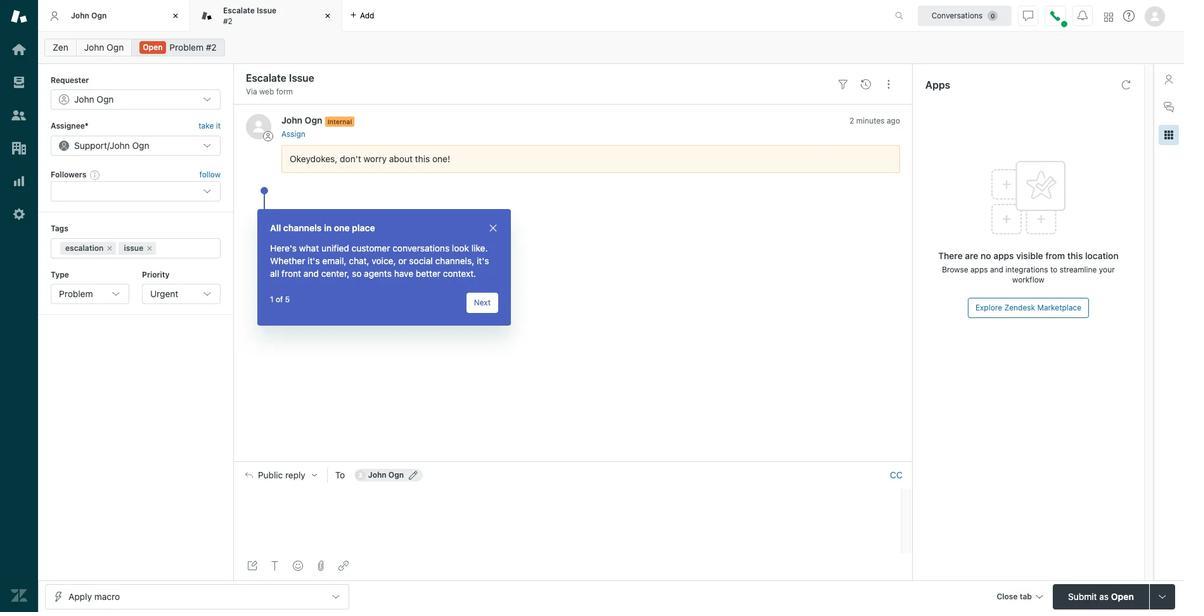 Task type: describe. For each thing, give the bounding box(es) containing it.
0 vertical spatial this
[[415, 153, 430, 164]]

what
[[299, 243, 319, 254]]

next button
[[467, 293, 498, 313]]

john ogn internal assign
[[282, 115, 352, 139]]

customers image
[[11, 107, 27, 124]]

no
[[981, 250, 991, 261]]

escalate
[[223, 6, 255, 15]]

voice,
[[372, 256, 396, 266]]

workflow
[[1013, 275, 1045, 285]]

2
[[850, 116, 854, 126]]

close image for john ogn 'tab'
[[169, 10, 182, 22]]

explore zendesk marketplace button
[[968, 298, 1089, 318]]

assign button
[[282, 129, 305, 140]]

web
[[259, 87, 274, 96]]

via
[[246, 87, 257, 96]]

2 vertical spatial john ogn
[[368, 471, 404, 480]]

events image
[[861, 79, 871, 89]]

customer
[[352, 243, 390, 254]]

internal
[[328, 118, 352, 125]]

to
[[1051, 265, 1058, 275]]

apps
[[926, 79, 951, 91]]

take
[[199, 121, 214, 131]]

from
[[1046, 250, 1065, 261]]

conversations button
[[918, 5, 1012, 26]]

are
[[965, 250, 979, 261]]

visible
[[1017, 250, 1043, 261]]

customer context image
[[1164, 74, 1174, 84]]

get started image
[[11, 41, 27, 58]]

submit
[[1068, 591, 1097, 602]]

all
[[270, 268, 279, 279]]

1
[[270, 295, 274, 304]]

type
[[51, 270, 69, 279]]

about
[[389, 153, 413, 164]]

close image inside all channels in one place dialog
[[488, 223, 498, 233]]

so
[[352, 268, 362, 279]]

of
[[276, 295, 283, 304]]

channels,
[[435, 256, 474, 266]]

look
[[452, 243, 469, 254]]

agents
[[364, 268, 392, 279]]

context.
[[443, 268, 476, 279]]

tabs tab list
[[38, 0, 882, 32]]

close image for tab containing escalate issue
[[321, 10, 334, 22]]

1 vertical spatial john ogn link
[[282, 115, 322, 126]]

zendesk products image
[[1105, 12, 1113, 21]]

ogn inside secondary element
[[107, 42, 124, 53]]

have
[[394, 268, 413, 279]]

apps image
[[1164, 130, 1174, 140]]

avatar image
[[246, 114, 271, 140]]

okeydokes, don't worry about this one!
[[290, 153, 450, 164]]

ago
[[887, 116, 900, 126]]

there
[[939, 250, 963, 261]]

format text image
[[270, 561, 280, 571]]

minutes
[[856, 116, 885, 126]]

john ogn inside john ogn link
[[84, 42, 124, 53]]

okeydokes,
[[290, 153, 338, 164]]

all channels in one place dialog
[[257, 209, 511, 326]]

tarashultz49@gmail.com image
[[356, 471, 366, 481]]

location
[[1086, 250, 1119, 261]]

urgent
[[150, 288, 178, 299]]

problem button
[[51, 284, 129, 304]]

priority
[[142, 270, 170, 279]]

draft mode image
[[247, 561, 257, 571]]

conversations
[[932, 10, 983, 20]]

and inside here's what unified customer conversations look like. whether it's email, chat, voice, or social channels, it's all front and center, so agents have better context.
[[304, 268, 319, 279]]

ogn inside 'tab'
[[91, 11, 107, 20]]

like.
[[472, 243, 488, 254]]

2 it's from the left
[[477, 256, 489, 266]]

follow button
[[199, 169, 221, 181]]

or
[[398, 256, 407, 266]]

2 minutes ago text field
[[850, 116, 900, 126]]

take it button
[[199, 120, 221, 133]]

whether
[[270, 256, 305, 266]]

john inside secondary element
[[84, 42, 104, 53]]

and inside there are no apps visible from this location browse apps and integrations to streamline your workflow
[[990, 265, 1004, 275]]

urgent button
[[142, 284, 221, 304]]

#2
[[223, 16, 233, 26]]

browse
[[942, 265, 969, 275]]

integrations
[[1006, 265, 1048, 275]]

2 minutes ago
[[850, 116, 900, 126]]

insert emojis image
[[293, 561, 303, 571]]

zendesk image
[[11, 588, 27, 604]]



Task type: vqa. For each thing, say whether or not it's contained in the screenshot.
right and
yes



Task type: locate. For each thing, give the bounding box(es) containing it.
open inside secondary element
[[143, 42, 163, 52]]

place
[[352, 223, 375, 233]]

better
[[416, 268, 441, 279]]

0 horizontal spatial apps
[[971, 265, 988, 275]]

it
[[216, 121, 221, 131]]

1 of 5 next
[[270, 295, 491, 308]]

2 horizontal spatial close image
[[488, 223, 498, 233]]

john up assign
[[282, 115, 303, 126]]

via web form
[[246, 87, 293, 96]]

secondary element
[[38, 35, 1184, 60]]

to
[[335, 470, 345, 481]]

1 horizontal spatial open
[[1111, 591, 1134, 602]]

email,
[[322, 256, 347, 266]]

add attachment image
[[316, 561, 326, 571]]

here's what unified customer conversations look like. whether it's email, chat, voice, or social channels, it's all front and center, so agents have better context.
[[270, 243, 489, 279]]

get help image
[[1124, 10, 1135, 22]]

5
[[285, 295, 290, 304]]

0 horizontal spatial open
[[143, 42, 163, 52]]

and right front at top
[[304, 268, 319, 279]]

views image
[[11, 74, 27, 91]]

this up streamline
[[1068, 250, 1083, 261]]

conversations
[[393, 243, 450, 254]]

all
[[270, 223, 281, 233]]

it's
[[308, 256, 320, 266], [477, 256, 489, 266]]

close image inside john ogn 'tab'
[[169, 10, 182, 22]]

center,
[[321, 268, 350, 279]]

issue
[[257, 6, 277, 15]]

chat,
[[349, 256, 369, 266]]

john right zen
[[84, 42, 104, 53]]

zen
[[53, 42, 68, 53]]

0 vertical spatial john ogn link
[[76, 39, 132, 56]]

john right the tarashultz49@gmail.com icon
[[368, 471, 387, 480]]

this inside there are no apps visible from this location browse apps and integrations to streamline your workflow
[[1068, 250, 1083, 261]]

it's down what
[[308, 256, 320, 266]]

apps right no
[[994, 250, 1014, 261]]

channels
[[283, 223, 322, 233]]

0 horizontal spatial it's
[[308, 256, 320, 266]]

ogn inside john ogn internal assign
[[305, 115, 322, 126]]

unified
[[321, 243, 349, 254]]

Subject field
[[243, 70, 829, 86]]

0 horizontal spatial john ogn link
[[76, 39, 132, 56]]

1 horizontal spatial apps
[[994, 250, 1014, 261]]

problem
[[59, 288, 93, 299]]

all channels in one place
[[270, 223, 375, 233]]

follow
[[199, 170, 221, 179]]

this left one!
[[415, 153, 430, 164]]

john
[[71, 11, 89, 20], [84, 42, 104, 53], [282, 115, 303, 126], [368, 471, 387, 480]]

explore
[[976, 303, 1002, 313]]

cc button
[[890, 470, 903, 481]]

this
[[415, 153, 430, 164], [1068, 250, 1083, 261]]

your
[[1099, 265, 1115, 275]]

form
[[276, 87, 293, 96]]

ogn
[[91, 11, 107, 20], [107, 42, 124, 53], [305, 115, 322, 126], [389, 471, 404, 480]]

1 horizontal spatial john ogn link
[[282, 115, 322, 126]]

close image
[[169, 10, 182, 22], [321, 10, 334, 22], [488, 223, 498, 233]]

edit user image
[[409, 471, 418, 480]]

front
[[282, 268, 301, 279]]

worry
[[364, 153, 387, 164]]

john ogn
[[71, 11, 107, 20], [84, 42, 124, 53], [368, 471, 404, 480]]

1 horizontal spatial this
[[1068, 250, 1083, 261]]

1 horizontal spatial and
[[990, 265, 1004, 275]]

john ogn tab
[[38, 0, 190, 32]]

admin image
[[11, 206, 27, 223]]

assign
[[282, 129, 305, 139]]

john ogn link up assign
[[282, 115, 322, 126]]

cc
[[890, 470, 903, 481]]

main element
[[0, 0, 38, 613]]

1 vertical spatial this
[[1068, 250, 1083, 261]]

john up zen 'link'
[[71, 11, 89, 20]]

in
[[324, 223, 332, 233]]

0 vertical spatial apps
[[994, 250, 1014, 261]]

open down john ogn 'tab'
[[143, 42, 163, 52]]

1 vertical spatial apps
[[971, 265, 988, 275]]

1 it's from the left
[[308, 256, 320, 266]]

apps down no
[[971, 265, 988, 275]]

marketplace
[[1038, 303, 1082, 313]]

close image inside tab
[[321, 10, 334, 22]]

explore zendesk marketplace
[[976, 303, 1082, 313]]

add link (cmd k) image
[[339, 561, 349, 571]]

1 vertical spatial john ogn
[[84, 42, 124, 53]]

take it
[[199, 121, 221, 131]]

john ogn right the tarashultz49@gmail.com icon
[[368, 471, 404, 480]]

open
[[143, 42, 163, 52], [1111, 591, 1134, 602]]

submit as open
[[1068, 591, 1134, 602]]

one
[[334, 223, 350, 233]]

zen link
[[44, 39, 77, 56]]

john inside john ogn internal assign
[[282, 115, 303, 126]]

apps
[[994, 250, 1014, 261], [971, 265, 988, 275]]

next
[[474, 298, 491, 308]]

one!
[[432, 153, 450, 164]]

john ogn link down john ogn 'tab'
[[76, 39, 132, 56]]

john ogn link
[[76, 39, 132, 56], [282, 115, 322, 126]]

0 vertical spatial open
[[143, 42, 163, 52]]

0 horizontal spatial and
[[304, 268, 319, 279]]

open right as at bottom right
[[1111, 591, 1134, 602]]

1 vertical spatial open
[[1111, 591, 1134, 602]]

escalate issue #2
[[223, 6, 277, 26]]

reporting image
[[11, 173, 27, 190]]

zendesk
[[1005, 303, 1035, 313]]

streamline
[[1060, 265, 1097, 275]]

there are no apps visible from this location browse apps and integrations to streamline your workflow
[[939, 250, 1119, 285]]

and
[[990, 265, 1004, 275], [304, 268, 319, 279]]

0 horizontal spatial this
[[415, 153, 430, 164]]

as
[[1100, 591, 1109, 602]]

1 horizontal spatial it's
[[477, 256, 489, 266]]

here's
[[270, 243, 297, 254]]

0 horizontal spatial close image
[[169, 10, 182, 22]]

open link
[[131, 39, 225, 56]]

tab
[[190, 0, 342, 32]]

john ogn down john ogn 'tab'
[[84, 42, 124, 53]]

don't
[[340, 153, 361, 164]]

john ogn up zen 'link'
[[71, 11, 107, 20]]

john ogn inside john ogn 'tab'
[[71, 11, 107, 20]]

social
[[409, 256, 433, 266]]

1 horizontal spatial close image
[[321, 10, 334, 22]]

organizations image
[[11, 140, 27, 157]]

it's down like.
[[477, 256, 489, 266]]

and down no
[[990, 265, 1004, 275]]

0 vertical spatial john ogn
[[71, 11, 107, 20]]

tab containing escalate issue
[[190, 0, 342, 32]]

john inside 'tab'
[[71, 11, 89, 20]]

zendesk support image
[[11, 8, 27, 25]]



